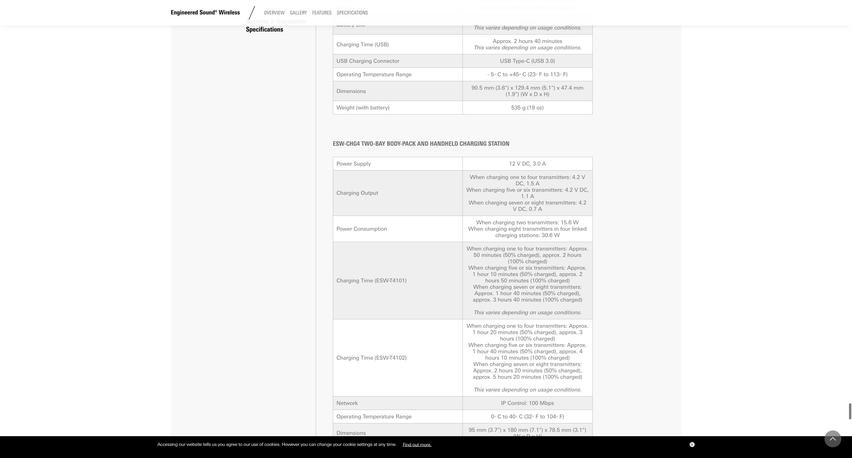 Task type: vqa. For each thing, say whether or not it's contained in the screenshot.
for
no



Task type: describe. For each thing, give the bounding box(es) containing it.
life
[[356, 21, 365, 28]]

pack
[[402, 140, 416, 148]]

(included)
[[549, 5, 574, 11]]

cookie
[[343, 442, 356, 447]]

five inside when charging one to four transmitters: approx. 1 hour 20 minutes (50% charged), approx. 3 hours (100% charged) when charging five or six transmitters: approx. 1 hour 40 minutes (50% charged), approx. 4 hours 10 minutes (100% charged) when charging seven or eight transmitters: approx. 2 hours 20 minutes (50% charged), approx. 5 hours 20 minutes (100% charged)
[[509, 342, 518, 348]]

one for 20
[[507, 323, 516, 329]]

-
[[488, 71, 490, 78]]

find
[[403, 442, 412, 447]]

mm right '78.5'
[[562, 427, 572, 434]]

two-
[[362, 140, 376, 148]]

find out more.
[[403, 442, 432, 447]]

3 depending from the top
[[502, 310, 528, 316]]

time for charging time (esw-t4102)
[[361, 355, 373, 361]]

bay
[[376, 140, 386, 148]]

g
[[523, 105, 526, 111]]

3 this from the top
[[474, 310, 484, 316]]

90.5
[[472, 85, 483, 91]]

3 inside when charging one to four transmitters: approx. 1 hour 20 minutes (50% charged), approx. 3 hours (100% charged) when charging five or six transmitters: approx. 1 hour 40 minutes (50% charged), approx. 4 hours 10 minutes (100% charged) when charging seven or eight transmitters: approx. 2 hours 20 minutes (50% charged), approx. 5 hours 20 minutes (100% charged)
[[580, 329, 583, 336]]

(w for 180
[[514, 434, 521, 440]]

(with
[[356, 105, 369, 111]]

40 inside approx. 2 hours 40 minutes this varies depending on usage conditions.
[[535, 38, 541, 44]]

2 vertical spatial 4.2
[[579, 200, 587, 206]]

dimensions for 95
[[337, 430, 366, 437]]

mm right 47.4
[[574, 85, 584, 91]]

1 horizontal spatial w
[[574, 219, 579, 226]]

(1.9")
[[506, 91, 519, 98]]

mm right 180
[[519, 427, 529, 434]]

3 inside when charging one to four transmitters: approx. 50 minutes (50% charged), approx. 2 hours (100% charged) when charging five or six transmitters: approx. 1 hour 10 minutes (50% charged), approx. 2 hours 50 minutes (100% charged) when charging seven or eight transmitters: approx. 1 hour 40 minutes (50% charged), approx. 3 hours 40 minutes (100% charged)
[[493, 297, 497, 303]]

connector
[[374, 58, 400, 64]]

0 vertical spatial 4.2
[[573, 174, 580, 180]]

network
[[337, 400, 358, 407]]

3 varies from the top
[[486, 310, 500, 316]]

arrow up image
[[830, 436, 837, 442]]

10 inside when charging one to four transmitters: approx. 1 hour 20 minutes (50% charged), approx. 3 hours (100% charged) when charging five or six transmitters: approx. 1 hour 40 minutes (50% charged), approx. 4 hours 10 minutes (100% charged) when charging seven or eight transmitters: approx. 2 hours 20 minutes (50% charged), approx. 5 hours 20 minutes (100% charged)
[[501, 355, 508, 361]]

0 vertical spatial f
[[539, 71, 542, 78]]

1 horizontal spatial 50
[[501, 278, 508, 284]]

conditions. inside approx. 2 hours 40 minutes this varies depending on usage conditions.
[[554, 44, 582, 51]]

100
[[529, 400, 539, 407]]

seven inside when charging one to four transmitters: approx. 1 hour 20 minutes (50% charged), approx. 3 hours (100% charged) when charging five or six transmitters: approx. 1 hour 40 minutes (50% charged), approx. 4 hours 10 minutes (100% charged) when charging seven or eight transmitters: approx. 2 hours 20 minutes (50% charged), approx. 5 hours 20 minutes (100% charged)
[[514, 361, 528, 368]]

engineered sound® wireless
[[171, 9, 240, 16]]

4 conditions. from the top
[[554, 387, 582, 393]]

wireless
[[219, 9, 240, 16]]

change
[[317, 442, 332, 447]]

body-
[[387, 140, 402, 148]]

to inside when charging one to four transmitters: approx. 50 minutes (50% charged), approx. 2 hours (100% charged) when charging five or six transmitters: approx. 1 hour 10 minutes (50% charged), approx. 2 hours 50 minutes (100% charged) when charging seven or eight transmitters: approx. 1 hour 40 minutes (50% charged), approx. 3 hours 40 minutes (100% charged)
[[518, 246, 523, 252]]

accessing our website tells us you agree to our use of cookies. however you can change your cookie settings at any time.
[[157, 442, 398, 447]]

eight inside when charging two transmitters: 15.6 w when charging eight transmitters in four linked charging stations: 30.6 w
[[509, 226, 521, 232]]

power consumption
[[337, 226, 387, 232]]

transmitter
[[276, 17, 306, 25]]

when charging one to four transmitters: 4.2 v dc, 1.5 a when charging five or six transmitters: 4.2 v dc, 1.1 a when charging seven or eight transmitters: 4.2 v dc, 0.7 a
[[467, 174, 589, 212]]

li-
[[532, 5, 538, 11]]

use
[[251, 442, 258, 447]]

c right 5◦
[[498, 71, 501, 78]]

charging
[[460, 140, 487, 148]]

four for charged),
[[524, 246, 535, 252]]

seven inside when charging one to four transmitters: approx. 50 minutes (50% charged), approx. 2 hours (100% charged) when charging five or six transmitters: approx. 1 hour 10 minutes (50% charged), approx. 2 hours 50 minutes (100% charged) when charging seven or eight transmitters: approx. 1 hour 40 minutes (50% charged), approx. 3 hours 40 minutes (100% charged)
[[514, 284, 528, 290]]

mbps
[[540, 400, 554, 407]]

control:
[[508, 400, 528, 407]]

3.0
[[533, 161, 541, 167]]

range for 0◦ c to 40◦ c (32◦ f to 104◦ f)
[[396, 414, 412, 420]]

battery)
[[371, 105, 390, 111]]

to inside when charging one to four transmitters: approx. 1 hour 20 minutes (50% charged), approx. 3 hours (100% charged) when charging five or six transmitters: approx. 1 hour 40 minutes (50% charged), approx. 4 hours 10 minutes (100% charged) when charging seven or eight transmitters: approx. 2 hours 20 minutes (50% charged), approx. 5 hours 20 minutes (100% charged)
[[518, 323, 523, 329]]

x left '78.5'
[[545, 427, 548, 434]]

six inside when charging one to four transmitters: 4.2 v dc, 1.5 a when charging five or six transmitters: 4.2 v dc, 1.1 a when charging seven or eight transmitters: 4.2 v dc, 0.7 a
[[524, 187, 531, 193]]

10 inside when charging one to four transmitters: approx. 50 minutes (50% charged), approx. 2 hours (100% charged) when charging five or six transmitters: approx. 1 hour 10 minutes (50% charged), approx. 2 hours 50 minutes (100% charged) when charging seven or eight transmitters: approx. 1 hour 40 minutes (50% charged), approx. 3 hours 40 minutes (100% charged)
[[491, 271, 497, 278]]

conditions. inside 17 hours this varies depending on usage conditions.
[[554, 25, 582, 31]]

usb for usb charging connector
[[337, 58, 348, 64]]

0.7
[[529, 206, 537, 212]]

78.5
[[549, 427, 560, 434]]

overview
[[264, 10, 285, 16]]

receiver
[[246, 17, 269, 25]]

when charging two transmitters: 15.6 w when charging eight transmitters in four linked charging stations: 30.6 w
[[469, 219, 587, 239]]

minutes inside approx. 2 hours 40 minutes this varies depending on usage conditions.
[[543, 38, 563, 44]]

this varies depending on usage conditions. for hours
[[474, 387, 582, 393]]

0 vertical spatial f)
[[563, 71, 568, 78]]

output
[[361, 190, 378, 196]]

five inside when charging one to four transmitters: approx. 50 minutes (50% charged), approx. 2 hours (100% charged) when charging five or six transmitters: approx. 1 hour 10 minutes (50% charged), approx. 2 hours 50 minutes (100% charged) when charging seven or eight transmitters: approx. 1 hour 40 minutes (50% charged), approx. 3 hours 40 minutes (100% charged)
[[509, 265, 518, 271]]

(usb)
[[375, 41, 389, 48]]

c left (usb
[[527, 58, 530, 64]]

website
[[187, 442, 202, 447]]

cookies.
[[265, 442, 281, 447]]

17
[[517, 18, 523, 25]]

charging time (esw-t4102)
[[337, 355, 407, 361]]

divider line image
[[245, 6, 259, 19]]

dimensions for 90.5
[[337, 88, 366, 94]]

five inside when charging one to four transmitters: 4.2 v dc, 1.5 a when charging five or six transmitters: 4.2 v dc, 1.1 a when charging seven or eight transmitters: 4.2 v dc, 0.7 a
[[507, 187, 516, 193]]

12 v dc, 3.0 a
[[509, 161, 546, 167]]

lithium-ion battery li-220 (included)
[[482, 5, 574, 11]]

sound®
[[200, 9, 217, 16]]

battery life
[[337, 21, 365, 28]]

transmitters: inside when charging two transmitters: 15.6 w when charging eight transmitters in four linked charging stations: 30.6 w
[[528, 219, 560, 226]]

95 mm (3.7") x 180 mm (7.1") x 78.5 mm (3.1") (w x d x h)
[[469, 427, 587, 440]]

3.0)
[[546, 58, 555, 64]]

0 horizontal spatial f
[[536, 414, 539, 420]]

varies inside 17 hours this varies depending on usage conditions.
[[486, 25, 500, 31]]

hours inside approx. 2 hours 40 minutes this varies depending on usage conditions.
[[519, 38, 533, 44]]

1.1
[[521, 193, 529, 200]]

d for (5.1")
[[534, 91, 538, 98]]

4 usage from the top
[[538, 387, 553, 393]]

this inside approx. 2 hours 40 minutes this varies depending on usage conditions.
[[474, 44, 484, 51]]

x up "oz)"
[[540, 91, 543, 98]]

power for power supply
[[337, 161, 352, 167]]

535
[[512, 105, 521, 111]]

17 hours this varies depending on usage conditions.
[[474, 18, 582, 31]]

ion
[[503, 5, 511, 11]]

stations:
[[519, 232, 541, 239]]

gallery
[[290, 10, 307, 16]]

(esw- for t4101)
[[375, 278, 390, 284]]

a right 1.1
[[531, 193, 535, 200]]

four inside when charging two transmitters: 15.6 w when charging eight transmitters in four linked charging stations: 30.6 w
[[561, 226, 571, 232]]

x left 47.4
[[557, 85, 560, 91]]

weight (with battery)
[[337, 105, 390, 111]]

t4101)
[[390, 278, 407, 284]]

1 you from the left
[[218, 442, 225, 447]]

1 vertical spatial f)
[[560, 414, 565, 420]]

(23◦
[[528, 71, 538, 78]]

ip control: 100 mbps
[[501, 400, 554, 407]]

accessing
[[157, 442, 178, 447]]

0 vertical spatial 50
[[474, 252, 480, 258]]

depending inside approx. 2 hours 40 minutes this varies depending on usage conditions.
[[502, 44, 528, 51]]

esw-
[[333, 140, 346, 148]]

find out more. link
[[398, 439, 437, 450]]

this inside 17 hours this varies depending on usage conditions.
[[474, 25, 484, 31]]

of
[[259, 442, 263, 447]]

c right "0◦"
[[498, 414, 502, 420]]

4 varies from the top
[[486, 387, 500, 393]]

(usb
[[532, 58, 544, 64]]

weight for weight
[[337, 447, 355, 453]]

h) for (7.1")
[[537, 434, 542, 440]]

ip
[[501, 400, 506, 407]]

a right 1.5
[[536, 180, 540, 187]]

more.
[[420, 442, 432, 447]]

113◦
[[551, 71, 562, 78]]

time for charging time (esw-t4101)
[[361, 278, 373, 284]]

(3.1")
[[573, 427, 587, 434]]

chg4
[[346, 140, 360, 148]]

approx. inside approx. 2 hours 40 minutes this varies depending on usage conditions.
[[493, 38, 513, 44]]

(32◦
[[525, 414, 534, 420]]

15.6
[[561, 219, 572, 226]]

2 inside approx. 2 hours 40 minutes this varies depending on usage conditions.
[[514, 38, 518, 44]]

x down (32◦ at the bottom right of page
[[532, 434, 535, 440]]

at
[[374, 442, 378, 447]]

your
[[333, 442, 342, 447]]

40 inside when charging one to four transmitters: approx. 1 hour 20 minutes (50% charged), approx. 3 hours (100% charged) when charging five or six transmitters: approx. 1 hour 40 minutes (50% charged), approx. 4 hours 10 minutes (100% charged) when charging seven or eight transmitters: approx. 2 hours 20 minutes (50% charged), approx. 5 hours 20 minutes (100% charged)
[[491, 348, 497, 355]]



Task type: locate. For each thing, give the bounding box(es) containing it.
2 on from the top
[[530, 44, 536, 51]]

battery for battery
[[337, 5, 355, 11]]

operating
[[337, 71, 361, 78], [337, 414, 361, 420]]

1 operating from the top
[[337, 71, 361, 78]]

receiver & transmitter specifications
[[246, 17, 306, 33]]

0 horizontal spatial usb
[[337, 58, 348, 64]]

us
[[212, 442, 217, 447]]

2 this from the top
[[474, 44, 484, 51]]

mm right 90.5
[[484, 85, 494, 91]]

minutes
[[543, 38, 563, 44], [482, 252, 502, 258], [498, 271, 519, 278], [509, 278, 529, 284], [521, 290, 542, 297], [522, 297, 542, 303], [498, 329, 519, 336], [498, 348, 519, 355], [509, 355, 529, 361], [523, 368, 543, 374], [522, 374, 542, 380]]

weight for weight (with battery)
[[337, 105, 355, 111]]

usb for usb type-c (usb 3.0)
[[500, 58, 512, 64]]

0 horizontal spatial 3
[[493, 297, 497, 303]]

1 horizontal spatial d
[[534, 91, 538, 98]]

0 vertical spatial this varies depending on usage conditions.
[[474, 310, 582, 316]]

our left use
[[244, 442, 250, 447]]

to inside when charging one to four transmitters: 4.2 v dc, 1.5 a when charging five or six transmitters: 4.2 v dc, 1.1 a when charging seven or eight transmitters: 4.2 v dc, 0.7 a
[[521, 174, 526, 180]]

power for power consumption
[[337, 226, 352, 232]]

1 vertical spatial weight
[[337, 447, 355, 453]]

95
[[469, 427, 475, 434]]

one inside when charging one to four transmitters: approx. 1 hour 20 minutes (50% charged), approx. 3 hours (100% charged) when charging five or six transmitters: approx. 1 hour 40 minutes (50% charged), approx. 4 hours 10 minutes (100% charged) when charging seven or eight transmitters: approx. 2 hours 20 minutes (50% charged), approx. 5 hours 20 minutes (100% charged)
[[507, 323, 516, 329]]

one for 1.5
[[510, 174, 520, 180]]

f)
[[563, 71, 568, 78], [560, 414, 565, 420]]

2 depending from the top
[[502, 44, 528, 51]]

(w
[[521, 91, 528, 98], [514, 434, 521, 440]]

2 time from the top
[[361, 278, 373, 284]]

0 vertical spatial (w
[[521, 91, 528, 98]]

(w for 129.4
[[521, 91, 528, 98]]

operating temperature range up at in the bottom left of the page
[[337, 414, 412, 420]]

0 horizontal spatial d
[[527, 434, 531, 440]]

1 vertical spatial 50
[[501, 278, 508, 284]]

mm right "95"
[[477, 427, 487, 434]]

2 varies from the top
[[486, 44, 500, 51]]

0 vertical spatial battery
[[337, 5, 355, 11]]

2 range from the top
[[396, 414, 412, 420]]

usb down charging time (usb)
[[337, 58, 348, 64]]

power left supply
[[337, 161, 352, 167]]

1 vertical spatial d
[[527, 434, 531, 440]]

x right (3.6")
[[511, 85, 514, 91]]

(3.6")
[[496, 85, 509, 91]]

varies
[[486, 25, 500, 31], [486, 44, 500, 51], [486, 310, 500, 316], [486, 387, 500, 393]]

this varies depending on usage conditions.
[[474, 310, 582, 316], [474, 387, 582, 393]]

our left website
[[179, 442, 185, 447]]

2 temperature from the top
[[363, 414, 394, 420]]

agree
[[226, 442, 237, 447]]

2 this varies depending on usage conditions. from the top
[[474, 387, 582, 393]]

six inside when charging one to four transmitters: approx. 1 hour 20 minutes (50% charged), approx. 3 hours (100% charged) when charging five or six transmitters: approx. 1 hour 40 minutes (50% charged), approx. 4 hours 10 minutes (100% charged) when charging seven or eight transmitters: approx. 2 hours 20 minutes (50% charged), approx. 5 hours 20 minutes (100% charged)
[[526, 342, 533, 348]]

operating temperature range down usb charging connector
[[337, 71, 412, 78]]

+45◦
[[510, 71, 521, 78]]

1 depending from the top
[[502, 25, 528, 31]]

4 depending from the top
[[502, 387, 528, 393]]

usage inside 17 hours this varies depending on usage conditions.
[[538, 25, 553, 31]]

0 vertical spatial temperature
[[363, 71, 394, 78]]

power supply
[[337, 161, 371, 167]]

(w inside 95 mm (3.7") x 180 mm (7.1") x 78.5 mm (3.1") (w x d x h)
[[514, 434, 521, 440]]

charging output
[[337, 190, 378, 196]]

weight left the (with at the top left
[[337, 105, 355, 111]]

1 power from the top
[[337, 161, 352, 167]]

2 vertical spatial time
[[361, 355, 373, 361]]

(19
[[527, 105, 535, 111]]

operating temperature range for 0◦ c to 40◦ c (32◦ f to 104◦ f)
[[337, 414, 412, 420]]

four inside when charging one to four transmitters: approx. 50 minutes (50% charged), approx. 2 hours (100% charged) when charging five or six transmitters: approx. 1 hour 10 minutes (50% charged), approx. 2 hours 50 minutes (100% charged) when charging seven or eight transmitters: approx. 1 hour 40 minutes (50% charged), approx. 3 hours 40 minutes (100% charged)
[[524, 246, 535, 252]]

1 on from the top
[[530, 25, 536, 31]]

range down 'connector'
[[396, 71, 412, 78]]

1 horizontal spatial 10
[[501, 355, 508, 361]]

approx.
[[543, 252, 562, 258], [560, 271, 578, 278], [473, 297, 492, 303], [560, 329, 578, 336], [560, 348, 578, 355], [473, 374, 492, 380]]

four inside when charging one to four transmitters: 4.2 v dc, 1.5 a when charging five or six transmitters: 4.2 v dc, 1.1 a when charging seven or eight transmitters: 4.2 v dc, 0.7 a
[[528, 174, 538, 180]]

1 horizontal spatial (w
[[521, 91, 528, 98]]

operating temperature range for - 5◦ c to +45◦ c (23◦ f to 113◦ f)
[[337, 71, 412, 78]]

f right (32◦ at the bottom right of page
[[536, 414, 539, 420]]

2 power from the top
[[337, 226, 352, 232]]

this varies depending on usage conditions. for minutes
[[474, 310, 582, 316]]

2 operating from the top
[[337, 414, 361, 420]]

eight
[[532, 200, 544, 206], [509, 226, 521, 232], [536, 284, 549, 290], [536, 361, 549, 368]]

4 on from the top
[[530, 387, 536, 393]]

1 vertical spatial 3
[[580, 329, 583, 336]]

2 our from the left
[[244, 442, 250, 447]]

range
[[396, 71, 412, 78], [396, 414, 412, 420]]

our
[[179, 442, 185, 447], [244, 442, 250, 447]]

180
[[508, 427, 517, 434]]

specifications up battery life
[[337, 10, 368, 16]]

on inside approx. 2 hours 40 minutes this varies depending on usage conditions.
[[530, 44, 536, 51]]

1 vertical spatial operating temperature range
[[337, 414, 412, 420]]

on
[[530, 25, 536, 31], [530, 44, 536, 51], [530, 310, 536, 316], [530, 387, 536, 393]]

engineered
[[171, 9, 198, 16]]

charging time (esw-t4101)
[[337, 278, 407, 284]]

features
[[313, 10, 332, 16]]

one for (50%
[[507, 246, 516, 252]]

h) up "oz)"
[[544, 91, 550, 98]]

charged)
[[526, 258, 548, 265], [548, 278, 570, 284], [561, 297, 583, 303], [533, 336, 555, 342], [548, 355, 570, 361], [561, 374, 583, 380]]

5
[[493, 374, 497, 380]]

0 horizontal spatial 10
[[491, 271, 497, 278]]

out
[[413, 442, 419, 447]]

you left can
[[301, 442, 308, 447]]

when charging one to four transmitters: approx. 50 minutes (50% charged), approx. 2 hours (100% charged) when charging five or six transmitters: approx. 1 hour 10 minutes (50% charged), approx. 2 hours 50 minutes (100% charged) when charging seven or eight transmitters: approx. 1 hour 40 minutes (50% charged), approx. 3 hours 40 minutes (100% charged)
[[467, 246, 589, 303]]

temperature for - 5◦ c to +45◦ c (23◦ f to 113◦ f)
[[363, 71, 394, 78]]

power left the consumption
[[337, 226, 352, 232]]

2 weight from the top
[[337, 447, 355, 453]]

f) right 104◦
[[560, 414, 565, 420]]

(w down 40◦
[[514, 434, 521, 440]]

a right 3.0
[[543, 161, 546, 167]]

battery for battery life
[[337, 21, 355, 28]]

time left (usb)
[[361, 41, 373, 48]]

1 usb from the left
[[337, 58, 348, 64]]

battery left 'life'
[[337, 21, 355, 28]]

h) for (5.1")
[[544, 91, 550, 98]]

four for minutes
[[524, 323, 535, 329]]

0 vertical spatial specifications
[[337, 10, 368, 16]]

2 conditions. from the top
[[554, 44, 582, 51]]

temperature up at in the bottom left of the page
[[363, 414, 394, 420]]

90.5 mm (3.6") x 129.4 mm (5.1") x 47.4 mm (1.9") (w x d x h)
[[472, 85, 584, 98]]

one
[[510, 174, 520, 180], [507, 246, 516, 252], [507, 323, 516, 329]]

d
[[534, 91, 538, 98], [527, 434, 531, 440]]

0 vertical spatial operating
[[337, 71, 361, 78]]

usb type-c (usb 3.0)
[[500, 58, 555, 64]]

1 vertical spatial range
[[396, 414, 412, 420]]

charging for charging output
[[337, 190, 360, 196]]

h) left '78.5'
[[537, 434, 542, 440]]

0 horizontal spatial our
[[179, 442, 185, 447]]

2 battery from the top
[[337, 21, 355, 28]]

d for (7.1")
[[527, 434, 531, 440]]

d up "oz)"
[[534, 91, 538, 98]]

1 horizontal spatial 3
[[580, 329, 583, 336]]

four inside when charging one to four transmitters: approx. 1 hour 20 minutes (50% charged), approx. 3 hours (100% charged) when charging five or six transmitters: approx. 1 hour 40 minutes (50% charged), approx. 4 hours 10 minutes (100% charged) when charging seven or eight transmitters: approx. 2 hours 20 minutes (50% charged), approx. 5 hours 20 minutes (100% charged)
[[524, 323, 535, 329]]

3 on from the top
[[530, 310, 536, 316]]

1 operating temperature range from the top
[[337, 71, 412, 78]]

1 vertical spatial temperature
[[363, 414, 394, 420]]

you
[[218, 442, 225, 447], [301, 442, 308, 447]]

a right the 0.7
[[539, 206, 542, 212]]

(w inside 90.5 mm (3.6") x 129.4 mm (5.1") x 47.4 mm (1.9") (w x d x h)
[[521, 91, 528, 98]]

eight inside when charging one to four transmitters: approx. 50 minutes (50% charged), approx. 2 hours (100% charged) when charging five or six transmitters: approx. 1 hour 10 minutes (50% charged), approx. 2 hours 50 minutes (100% charged) when charging seven or eight transmitters: approx. 1 hour 40 minutes (50% charged), approx. 3 hours 40 minutes (100% charged)
[[536, 284, 549, 290]]

0 vertical spatial 10
[[491, 271, 497, 278]]

x right 180
[[522, 434, 525, 440]]

operating for - 5◦ c to +45◦ c (23◦ f to 113◦ f)
[[337, 71, 361, 78]]

2 vertical spatial seven
[[514, 361, 528, 368]]

depending inside 17 hours this varies depending on usage conditions.
[[502, 25, 528, 31]]

2 vertical spatial six
[[526, 342, 533, 348]]

dimensions
[[337, 88, 366, 94], [337, 430, 366, 437]]

four for a
[[528, 174, 538, 180]]

1 horizontal spatial usb
[[500, 58, 512, 64]]

range for - 5◦ c to +45◦ c (23◦ f to 113◦ f)
[[396, 71, 412, 78]]

0 vertical spatial one
[[510, 174, 520, 180]]

1 temperature from the top
[[363, 71, 394, 78]]

1 vertical spatial this varies depending on usage conditions.
[[474, 387, 582, 393]]

type-
[[513, 58, 527, 64]]

(esw- for t4102)
[[375, 355, 390, 361]]

depending
[[502, 25, 528, 31], [502, 44, 528, 51], [502, 310, 528, 316], [502, 387, 528, 393]]

0◦ c to 40◦ c (32◦ f to 104◦ f)
[[491, 414, 565, 420]]

1 usage from the top
[[538, 25, 553, 31]]

2 vertical spatial five
[[509, 342, 518, 348]]

f) right 113◦
[[563, 71, 568, 78]]

w right 15.6
[[574, 219, 579, 226]]

operating down network
[[337, 414, 361, 420]]

0 vertical spatial weight
[[337, 105, 355, 111]]

conditions.
[[554, 25, 582, 31], [554, 44, 582, 51], [554, 310, 582, 316], [554, 387, 582, 393]]

dimensions up the (with at the top left
[[337, 88, 366, 94]]

1 vertical spatial seven
[[514, 284, 528, 290]]

1 vertical spatial dimensions
[[337, 430, 366, 437]]

h) inside 95 mm (3.7") x 180 mm (7.1") x 78.5 mm (3.1") (w x d x h)
[[537, 434, 542, 440]]

0 horizontal spatial h)
[[537, 434, 542, 440]]

one inside when charging one to four transmitters: approx. 50 minutes (50% charged), approx. 2 hours (100% charged) when charging five or six transmitters: approx. 1 hour 10 minutes (50% charged), approx. 2 hours 50 minutes (100% charged) when charging seven or eight transmitters: approx. 1 hour 40 minutes (50% charged), approx. 3 hours 40 minutes (100% charged)
[[507, 246, 516, 252]]

1 vertical spatial operating
[[337, 414, 361, 420]]

temperature
[[363, 71, 394, 78], [363, 414, 394, 420]]

eight inside when charging one to four transmitters: 4.2 v dc, 1.5 a when charging five or six transmitters: 4.2 v dc, 1.1 a when charging seven or eight transmitters: 4.2 v dc, 0.7 a
[[532, 200, 544, 206]]

1 vertical spatial 10
[[501, 355, 508, 361]]

47.4
[[562, 85, 572, 91]]

operating temperature range
[[337, 71, 412, 78], [337, 414, 412, 420]]

1 vertical spatial time
[[361, 278, 373, 284]]

5◦
[[491, 71, 496, 78]]

c left (23◦
[[523, 71, 527, 78]]

usb left type-
[[500, 58, 512, 64]]

1 our from the left
[[179, 442, 185, 447]]

charging for charging time (esw-t4102)
[[337, 355, 360, 361]]

3 conditions. from the top
[[554, 310, 582, 316]]

linked
[[572, 226, 587, 232]]

0 vertical spatial (esw-
[[375, 278, 390, 284]]

d inside 90.5 mm (3.6") x 129.4 mm (5.1") x 47.4 mm (1.9") (w x d x h)
[[534, 91, 538, 98]]

(5.1")
[[542, 85, 556, 91]]

any
[[379, 442, 386, 447]]

0 vertical spatial five
[[507, 187, 516, 193]]

2 operating temperature range from the top
[[337, 414, 412, 420]]

1 vertical spatial w
[[555, 232, 560, 239]]

1 vertical spatial (w
[[514, 434, 521, 440]]

mm left (5.1")
[[531, 85, 541, 91]]

1 time from the top
[[361, 41, 373, 48]]

charging for charging time (usb)
[[337, 41, 360, 48]]

1 vertical spatial specifications
[[246, 25, 283, 33]]

battery
[[512, 5, 530, 11]]

time left t4102)
[[361, 355, 373, 361]]

varies inside approx. 2 hours 40 minutes this varies depending on usage conditions.
[[486, 44, 500, 51]]

operating for 0◦ c to 40◦ c (32◦ f to 104◦ f)
[[337, 414, 361, 420]]

1 vertical spatial one
[[507, 246, 516, 252]]

0 vertical spatial time
[[361, 41, 373, 48]]

however
[[282, 442, 300, 447]]

1 conditions. from the top
[[554, 25, 582, 31]]

0 vertical spatial six
[[524, 187, 531, 193]]

dimensions up the cookie
[[337, 430, 366, 437]]

time left t4101)
[[361, 278, 373, 284]]

specifications
[[337, 10, 368, 16], [246, 25, 283, 33]]

range up find
[[396, 414, 412, 420]]

1 horizontal spatial you
[[301, 442, 308, 447]]

c right 40◦
[[519, 414, 523, 420]]

d right 180
[[527, 434, 531, 440]]

50
[[474, 252, 480, 258], [501, 278, 508, 284]]

1 vertical spatial battery
[[337, 21, 355, 28]]

battery up battery life
[[337, 5, 355, 11]]

x left 180
[[503, 427, 506, 434]]

0 vertical spatial power
[[337, 161, 352, 167]]

usage inside approx. 2 hours 40 minutes this varies depending on usage conditions.
[[538, 44, 553, 51]]

104◦
[[547, 414, 558, 420]]

2 you from the left
[[301, 442, 308, 447]]

3 usage from the top
[[538, 310, 553, 316]]

in
[[555, 226, 559, 232]]

one inside when charging one to four transmitters: 4.2 v dc, 1.5 a when charging five or six transmitters: 4.2 v dc, 1.1 a when charging seven or eight transmitters: 4.2 v dc, 0.7 a
[[510, 174, 520, 180]]

settings
[[357, 442, 373, 447]]

2 vertical spatial one
[[507, 323, 516, 329]]

220
[[538, 5, 547, 11]]

0 vertical spatial h)
[[544, 91, 550, 98]]

4
[[580, 348, 583, 355]]

cross image
[[691, 444, 694, 446]]

1 vertical spatial (esw-
[[375, 355, 390, 361]]

0 horizontal spatial you
[[218, 442, 225, 447]]

five
[[507, 187, 516, 193], [509, 265, 518, 271], [509, 342, 518, 348]]

d inside 95 mm (3.7") x 180 mm (7.1") x 78.5 mm (3.1") (w x d x h)
[[527, 434, 531, 440]]

approx. 2 hours 40 minutes this varies depending on usage conditions.
[[474, 38, 582, 51]]

time for charging time (usb)
[[361, 41, 373, 48]]

1 this from the top
[[474, 25, 484, 31]]

when charging one to four transmitters: approx. 1 hour 20 minutes (50% charged), approx. 3 hours (100% charged) when charging five or six transmitters: approx. 1 hour 40 minutes (50% charged), approx. 4 hours 10 minutes (100% charged) when charging seven or eight transmitters: approx. 2 hours 20 minutes (50% charged), approx. 5 hours 20 minutes (100% charged)
[[467, 323, 589, 380]]

f right (23◦
[[539, 71, 542, 78]]

c
[[527, 58, 530, 64], [498, 71, 501, 78], [523, 71, 527, 78], [498, 414, 502, 420], [519, 414, 523, 420]]

supply
[[354, 161, 371, 167]]

0 vertical spatial d
[[534, 91, 538, 98]]

tells
[[203, 442, 211, 447]]

1 horizontal spatial h)
[[544, 91, 550, 98]]

t4102)
[[390, 355, 407, 361]]

1 vertical spatial 4.2
[[565, 187, 573, 193]]

30.6
[[542, 232, 553, 239]]

1 vertical spatial h)
[[537, 434, 542, 440]]

esw-chg4 two-bay body-pack and handheld charging station
[[333, 140, 510, 148]]

1 varies from the top
[[486, 25, 500, 31]]

2 dimensions from the top
[[337, 430, 366, 437]]

1 battery from the top
[[337, 5, 355, 11]]

0 horizontal spatial specifications
[[246, 25, 283, 33]]

oz)
[[537, 105, 544, 111]]

0 vertical spatial dimensions
[[337, 88, 366, 94]]

0 horizontal spatial w
[[555, 232, 560, 239]]

to
[[503, 71, 508, 78], [544, 71, 549, 78], [521, 174, 526, 180], [518, 246, 523, 252], [518, 323, 523, 329], [503, 414, 508, 420], [541, 414, 546, 420], [239, 442, 242, 447]]

2 usb from the left
[[500, 58, 512, 64]]

(3.7")
[[488, 427, 502, 434]]

charging for charging time (esw-t4101)
[[337, 278, 360, 284]]

0 horizontal spatial 50
[[474, 252, 480, 258]]

2 inside when charging one to four transmitters: approx. 1 hour 20 minutes (50% charged), approx. 3 hours (100% charged) when charging five or six transmitters: approx. 1 hour 40 minutes (50% charged), approx. 4 hours 10 minutes (100% charged) when charging seven or eight transmitters: approx. 2 hours 20 minutes (50% charged), approx. 5 hours 20 minutes (100% charged)
[[495, 368, 498, 374]]

station
[[488, 140, 510, 148]]

1 horizontal spatial our
[[244, 442, 250, 447]]

specifications down overview
[[246, 25, 283, 33]]

temperature down 'connector'
[[363, 71, 394, 78]]

1 dimensions from the top
[[337, 88, 366, 94]]

129.4
[[515, 85, 529, 91]]

20
[[491, 329, 497, 336], [515, 368, 521, 374], [514, 374, 520, 380]]

&
[[271, 17, 275, 25]]

0 vertical spatial w
[[574, 219, 579, 226]]

1 this varies depending on usage conditions. from the top
[[474, 310, 582, 316]]

eight inside when charging one to four transmitters: approx. 1 hour 20 minutes (50% charged), approx. 3 hours (100% charged) when charging five or six transmitters: approx. 1 hour 40 minutes (50% charged), approx. 4 hours 10 minutes (100% charged) when charging seven or eight transmitters: approx. 2 hours 20 minutes (50% charged), approx. 5 hours 20 minutes (100% charged)
[[536, 361, 549, 368]]

h) inside 90.5 mm (3.6") x 129.4 mm (5.1") x 47.4 mm (1.9") (w x d x h)
[[544, 91, 550, 98]]

0 vertical spatial seven
[[509, 200, 523, 206]]

3 time from the top
[[361, 355, 373, 361]]

0 vertical spatial operating temperature range
[[337, 71, 412, 78]]

on inside 17 hours this varies depending on usage conditions.
[[530, 25, 536, 31]]

(esw-
[[375, 278, 390, 284], [375, 355, 390, 361]]

- 5◦ c to +45◦ c (23◦ f to 113◦ f)
[[488, 71, 568, 78]]

1 vertical spatial five
[[509, 265, 518, 271]]

this
[[474, 25, 484, 31], [474, 44, 484, 51], [474, 310, 484, 316], [474, 387, 484, 393]]

1 weight from the top
[[337, 105, 355, 111]]

1 vertical spatial f
[[536, 414, 539, 420]]

operating down usb charging connector
[[337, 71, 361, 78]]

0 vertical spatial range
[[396, 71, 412, 78]]

1 horizontal spatial specifications
[[337, 10, 368, 16]]

w
[[574, 219, 579, 226], [555, 232, 560, 239]]

hours inside 17 hours this varies depending on usage conditions.
[[525, 18, 539, 25]]

w right 30.6
[[555, 232, 560, 239]]

2 (esw- from the top
[[375, 355, 390, 361]]

4 this from the top
[[474, 387, 484, 393]]

1 range from the top
[[396, 71, 412, 78]]

1 vertical spatial power
[[337, 226, 352, 232]]

seven inside when charging one to four transmitters: 4.2 v dc, 1.5 a when charging five or six transmitters: 4.2 v dc, 1.1 a when charging seven or eight transmitters: 4.2 v dc, 0.7 a
[[509, 200, 523, 206]]

weight left settings
[[337, 447, 355, 453]]

specifications inside receiver & transmitter specifications
[[246, 25, 283, 33]]

1 (esw- from the top
[[375, 278, 390, 284]]

consumption
[[354, 226, 387, 232]]

temperature for 0◦ c to 40◦ c (32◦ f to 104◦ f)
[[363, 414, 394, 420]]

0 horizontal spatial (w
[[514, 434, 521, 440]]

(w right (1.9")
[[521, 91, 528, 98]]

six inside when charging one to four transmitters: approx. 50 minutes (50% charged), approx. 2 hours (100% charged) when charging five or six transmitters: approx. 1 hour 10 minutes (50% charged), approx. 2 hours 50 minutes (100% charged) when charging seven or eight transmitters: approx. 1 hour 40 minutes (50% charged), approx. 3 hours 40 minutes (100% charged)
[[526, 265, 533, 271]]

1 horizontal spatial f
[[539, 71, 542, 78]]

2 usage from the top
[[538, 44, 553, 51]]

you right the us
[[218, 442, 225, 447]]

1 vertical spatial six
[[526, 265, 533, 271]]

two
[[517, 219, 526, 226]]

x right the 129.4
[[530, 91, 533, 98]]

0 vertical spatial 3
[[493, 297, 497, 303]]



